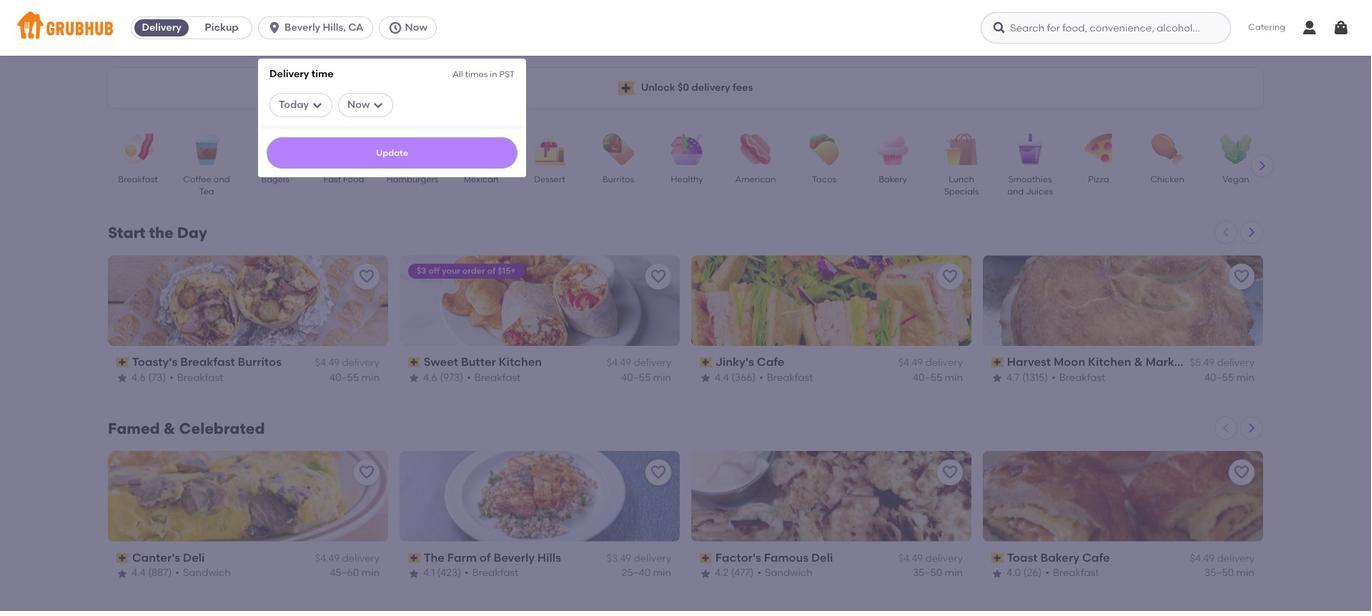 Task type: describe. For each thing, give the bounding box(es) containing it.
food
[[343, 174, 364, 185]]

fast food
[[324, 174, 364, 185]]

lunch specials image
[[937, 134, 987, 165]]

tacos
[[812, 174, 837, 185]]

(887)
[[148, 567, 172, 580]]

tacos image
[[800, 134, 850, 165]]

ca
[[348, 21, 364, 34]]

35–50 for factor's famous deli
[[913, 567, 943, 580]]

min for sweet butter kitchen
[[653, 372, 672, 384]]

save this restaurant image for toasty's breakfast burritos
[[358, 268, 375, 285]]

(1315)
[[1023, 372, 1048, 384]]

caret right icon image for famed & celebrated
[[1246, 423, 1258, 434]]

healthy image
[[662, 134, 712, 165]]

(477)
[[731, 567, 754, 580]]

delivery for canter's deli
[[342, 553, 380, 565]]

start
[[108, 224, 146, 242]]

moon
[[1054, 355, 1086, 369]]

save this restaurant button for canter's deli
[[354, 460, 380, 486]]

$3.49
[[607, 553, 632, 565]]

save this restaurant image for factor's famous deli
[[942, 464, 959, 481]]

toast bakery cafe
[[1007, 551, 1110, 565]]

(973)
[[440, 372, 464, 384]]

unlock $0 delivery fees
[[641, 81, 753, 94]]

delivery for delivery
[[142, 21, 181, 34]]

1 vertical spatial now
[[348, 98, 370, 111]]

delivery for toasty's breakfast burritos
[[342, 357, 380, 369]]

star icon image for toasty's breakfast burritos
[[117, 372, 128, 384]]

min for jinky's cafe
[[945, 372, 963, 384]]

harvest
[[1007, 355, 1051, 369]]

bakery image
[[868, 134, 918, 165]]

save this restaurant button for harvest moon kitchen & marketplace
[[1229, 264, 1255, 290]]

4.6 (973)
[[423, 372, 464, 384]]

$15+
[[498, 266, 516, 276]]

• breakfast for butter
[[467, 372, 521, 384]]

and for coffee and tea
[[214, 174, 230, 185]]

1 deli from the left
[[183, 551, 205, 565]]

0 vertical spatial bakery
[[879, 174, 907, 185]]

beverly hills, ca button
[[258, 16, 379, 39]]

mexican
[[464, 174, 499, 185]]

• for breakfast
[[170, 372, 174, 384]]

save this restaurant button for the farm of beverly hills
[[646, 460, 672, 486]]

breakfast image
[[113, 134, 163, 165]]

catering
[[1249, 22, 1286, 32]]

• sandwich for famous
[[758, 567, 813, 580]]

breakfast for toasty's breakfast burritos
[[177, 372, 223, 384]]

0 vertical spatial of
[[487, 266, 496, 276]]

pst
[[499, 69, 515, 79]]

coffee
[[183, 174, 211, 185]]

delivery for the farm of beverly hills
[[634, 553, 672, 565]]

jinky's
[[716, 355, 754, 369]]

hamburgers
[[387, 174, 439, 185]]

caret left icon image for famed & celebrated
[[1221, 423, 1232, 434]]

grubhub plus flag logo image
[[618, 81, 636, 95]]

breakfast for toast bakery cafe
[[1053, 567, 1100, 580]]

save this restaurant button for toast bakery cafe
[[1229, 460, 1255, 486]]

delivery for sweet butter kitchen
[[634, 357, 672, 369]]

$4.49 delivery for sweet butter kitchen
[[607, 357, 672, 369]]

$4.49 for factor's famous deli
[[899, 553, 923, 565]]

4.1
[[423, 567, 435, 580]]

subscription pass image for the farm of beverly hills
[[408, 554, 421, 564]]

time
[[312, 68, 334, 80]]

4.2 (477)
[[715, 567, 754, 580]]

butter
[[461, 355, 496, 369]]

hills,
[[323, 21, 346, 34]]

• sandwich for deli
[[175, 567, 231, 580]]

save this restaurant image for toast bakery cafe
[[1234, 464, 1251, 481]]

famous
[[764, 551, 809, 565]]

the
[[149, 224, 174, 242]]

(423)
[[437, 567, 461, 580]]

subscription pass image for start the day
[[117, 358, 129, 368]]

pickup button
[[192, 16, 252, 39]]

beverly hills, ca
[[285, 21, 364, 34]]

40–55 for toasty's breakfast burritos
[[330, 372, 359, 384]]

4.7
[[1007, 372, 1020, 384]]

star icon image for harvest moon kitchen & marketplace
[[992, 372, 1003, 384]]

farm
[[448, 551, 477, 565]]

$4.49 for toasty's breakfast burritos
[[315, 357, 340, 369]]

4.4 (887)
[[132, 567, 172, 580]]

breakfast right the toasty's
[[180, 355, 235, 369]]

$3 off your order of $15+
[[417, 266, 516, 276]]

• for moon
[[1052, 372, 1056, 384]]

save this restaurant image for jinky's cafe
[[942, 268, 959, 285]]

$4.49 for sweet butter kitchen
[[607, 357, 632, 369]]

(26)
[[1024, 567, 1042, 580]]

catering button
[[1239, 12, 1296, 44]]

your
[[442, 266, 461, 276]]

now inside button
[[405, 21, 428, 34]]

times
[[465, 69, 488, 79]]

dessert
[[534, 174, 566, 185]]

45–60 min
[[330, 567, 380, 580]]

order
[[463, 266, 485, 276]]

toast
[[1007, 551, 1038, 565]]

pizza
[[1089, 174, 1110, 185]]

in
[[490, 69, 497, 79]]

45–60
[[330, 567, 359, 580]]

factor's
[[716, 551, 761, 565]]

sweet butter kitchen
[[424, 355, 542, 369]]

dessert image
[[525, 134, 575, 165]]

subscription pass image for famed & celebrated
[[117, 554, 129, 564]]

famed & celebrated
[[108, 420, 265, 438]]

vegan
[[1223, 174, 1250, 185]]

4.6 for toasty's breakfast burritos
[[132, 372, 146, 384]]

1 horizontal spatial beverly
[[494, 551, 535, 565]]

bagels image
[[250, 134, 300, 165]]

40–55 for harvest moon kitchen & marketplace
[[1205, 372, 1235, 384]]

subscription pass image for toast bakery cafe
[[992, 554, 1005, 564]]

unlock
[[641, 81, 676, 94]]

marketplace
[[1146, 355, 1218, 369]]

now button
[[379, 16, 443, 39]]

$4.49 delivery for jinky's cafe
[[899, 357, 963, 369]]

40–55 for sweet butter kitchen
[[621, 372, 651, 384]]

svg image inside beverly hills, ca button
[[268, 21, 282, 35]]

kitchen for butter
[[499, 355, 542, 369]]

famed
[[108, 420, 160, 438]]

breakfast for harvest moon kitchen & marketplace
[[1060, 372, 1106, 384]]

toasty's breakfast burritos
[[132, 355, 282, 369]]

coffee and tea
[[183, 174, 230, 197]]

burritos image
[[594, 134, 644, 165]]

american image
[[731, 134, 781, 165]]

1 vertical spatial of
[[480, 551, 491, 565]]

4.4 for jinky's cafe
[[715, 372, 729, 384]]

star icon image for canter's deli
[[117, 568, 128, 580]]

• for famous
[[758, 567, 762, 580]]

star icon image for toast bakery cafe
[[992, 568, 1003, 580]]

off
[[429, 266, 440, 276]]

40–55 for jinky's cafe
[[913, 372, 943, 384]]

$0
[[678, 81, 689, 94]]

• for cafe
[[760, 372, 764, 384]]

juices
[[1026, 187, 1053, 197]]

$5.49
[[1190, 357, 1215, 369]]

factor's famous deli
[[716, 551, 833, 565]]

1 vertical spatial cafe
[[1083, 551, 1110, 565]]

save this restaurant image for harvest moon kitchen & marketplace
[[1234, 268, 1251, 285]]



Task type: vqa. For each thing, say whether or not it's contained in the screenshot.


Task type: locate. For each thing, give the bounding box(es) containing it.
• breakfast for farm
[[465, 567, 519, 580]]

harvest moon kitchen & marketplace
[[1007, 355, 1218, 369]]

• breakfast for breakfast
[[170, 372, 223, 384]]

$4.49 delivery for toast bakery cafe
[[1191, 553, 1255, 565]]

$4.49 for toast bakery cafe
[[1191, 553, 1215, 565]]

1 horizontal spatial 4.4
[[715, 372, 729, 384]]

delivery time
[[270, 68, 334, 80]]

0 horizontal spatial kitchen
[[499, 355, 542, 369]]

1 vertical spatial beverly
[[494, 551, 535, 565]]

$3
[[417, 266, 427, 276]]

and up tea on the top left of the page
[[214, 174, 230, 185]]

delivery
[[142, 21, 181, 34], [270, 68, 309, 80]]

• for bakery
[[1046, 567, 1050, 580]]

35–50 for toast bakery cafe
[[1205, 567, 1235, 580]]

caret left icon image for start the day
[[1221, 227, 1232, 238]]

caret left icon image down $5.49 delivery
[[1221, 423, 1232, 434]]

4.6 down sweet
[[423, 372, 437, 384]]

$4.49 delivery
[[315, 357, 380, 369], [607, 357, 672, 369], [899, 357, 963, 369], [315, 553, 380, 565], [899, 553, 963, 565], [1191, 553, 1255, 565]]

min
[[362, 372, 380, 384], [653, 372, 672, 384], [945, 372, 963, 384], [1237, 372, 1255, 384], [362, 567, 380, 580], [653, 567, 672, 580], [945, 567, 963, 580], [1237, 567, 1255, 580]]

breakfast for jinky's cafe
[[767, 372, 813, 384]]

of
[[487, 266, 496, 276], [480, 551, 491, 565]]

•
[[170, 372, 174, 384], [467, 372, 471, 384], [760, 372, 764, 384], [1052, 372, 1056, 384], [175, 567, 179, 580], [465, 567, 469, 580], [758, 567, 762, 580], [1046, 567, 1050, 580]]

4.4 left '(887)'
[[132, 567, 146, 580]]

0 vertical spatial caret left icon image
[[1221, 227, 1232, 238]]

and inside smoothies and juices
[[1008, 187, 1024, 197]]

burritos
[[603, 174, 634, 185], [238, 355, 282, 369]]

subscription pass image left canter's
[[117, 554, 129, 564]]

delivery for delivery time
[[270, 68, 309, 80]]

1 horizontal spatial 35–50 min
[[1205, 567, 1255, 580]]

25–40
[[622, 567, 651, 580]]

star icon image for sweet butter kitchen
[[408, 372, 420, 384]]

american
[[735, 174, 776, 185]]

all
[[453, 69, 463, 79]]

1 horizontal spatial sandwich
[[765, 567, 813, 580]]

min for the farm of beverly hills
[[653, 567, 672, 580]]

lunch specials
[[944, 174, 979, 197]]

breakfast for sweet butter kitchen
[[475, 372, 521, 384]]

0 horizontal spatial sandwich
[[183, 567, 231, 580]]

of right farm
[[480, 551, 491, 565]]

star icon image for jinky's cafe
[[700, 372, 712, 384]]

2 kitchen from the left
[[1088, 355, 1132, 369]]

lunch
[[949, 174, 975, 185]]

2 40–55 from the left
[[621, 372, 651, 384]]

1 vertical spatial &
[[164, 420, 175, 438]]

caret right icon image
[[1257, 160, 1269, 172], [1246, 227, 1258, 238], [1246, 423, 1258, 434]]

subscription pass image for sweet butter kitchen
[[408, 358, 421, 368]]

• breakfast for moon
[[1052, 372, 1106, 384]]

star icon image
[[117, 372, 128, 384], [408, 372, 420, 384], [700, 372, 712, 384], [992, 372, 1003, 384], [117, 568, 128, 580], [408, 568, 420, 580], [700, 568, 712, 580], [992, 568, 1003, 580]]

1 horizontal spatial now
[[405, 21, 428, 34]]

specials
[[944, 187, 979, 197]]

breakfast down jinky's cafe
[[767, 372, 813, 384]]

deli right canter's
[[183, 551, 205, 565]]

• right '(973)'
[[467, 372, 471, 384]]

hamburgers image
[[388, 134, 438, 165]]

bakery
[[879, 174, 907, 185], [1041, 551, 1080, 565]]

kitchen right moon
[[1088, 355, 1132, 369]]

1 • sandwich from the left
[[175, 567, 231, 580]]

subscription pass image left harvest
[[992, 358, 1005, 368]]

toasty's
[[132, 355, 178, 369]]

breakfast down toasty's breakfast burritos
[[177, 372, 223, 384]]

0 horizontal spatial cafe
[[757, 355, 785, 369]]

• right (477)
[[758, 567, 762, 580]]

1 horizontal spatial 35–50
[[1205, 567, 1235, 580]]

caret right icon image for start the day
[[1246, 227, 1258, 238]]

0 vertical spatial and
[[214, 174, 230, 185]]

subscription pass image left sweet
[[408, 358, 421, 368]]

• sandwich down 'famous'
[[758, 567, 813, 580]]

$4.49
[[315, 357, 340, 369], [607, 357, 632, 369], [899, 357, 923, 369], [315, 553, 340, 565], [899, 553, 923, 565], [1191, 553, 1215, 565]]

• breakfast down the farm of beverly hills
[[465, 567, 519, 580]]

• breakfast
[[170, 372, 223, 384], [467, 372, 521, 384], [760, 372, 813, 384], [1052, 372, 1106, 384], [465, 567, 519, 580], [1046, 567, 1100, 580]]

update
[[376, 148, 408, 158]]

vegan image
[[1211, 134, 1262, 165]]

star icon image left "4.1"
[[408, 568, 420, 580]]

1 kitchen from the left
[[499, 355, 542, 369]]

• sandwich
[[175, 567, 231, 580], [758, 567, 813, 580]]

• breakfast for cafe
[[760, 372, 813, 384]]

3 40–55 from the left
[[913, 372, 943, 384]]

1 40–55 min from the left
[[330, 372, 380, 384]]

$4.49 delivery for factor's famous deli
[[899, 553, 963, 565]]

now right ca at the left top
[[405, 21, 428, 34]]

1 horizontal spatial • sandwich
[[758, 567, 813, 580]]

0 horizontal spatial deli
[[183, 551, 205, 565]]

star icon image for the farm of beverly hills
[[408, 568, 420, 580]]

min for toasty's breakfast burritos
[[362, 372, 380, 384]]

0 horizontal spatial delivery
[[142, 21, 181, 34]]

1 horizontal spatial svg image
[[1333, 19, 1350, 36]]

save this restaurant button for factor's famous deli
[[938, 460, 963, 486]]

• breakfast down moon
[[1052, 372, 1106, 384]]

min for toast bakery cafe
[[1237, 567, 1255, 580]]

• sandwich down canter's deli
[[175, 567, 231, 580]]

1 horizontal spatial burritos
[[603, 174, 634, 185]]

breakfast down toast bakery cafe
[[1053, 567, 1100, 580]]

1 sandwich from the left
[[183, 567, 231, 580]]

0 vertical spatial beverly
[[285, 21, 321, 34]]

2 35–50 min from the left
[[1205, 567, 1255, 580]]

delivery inside delivery button
[[142, 21, 181, 34]]

2 4.6 from the left
[[423, 372, 437, 384]]

4.2
[[715, 567, 729, 580]]

35–50 min for factor's famous deli
[[913, 567, 963, 580]]

breakfast for the farm of beverly hills
[[472, 567, 519, 580]]

$4.49 for jinky's cafe
[[899, 357, 923, 369]]

subscription pass image left the jinky's
[[700, 358, 713, 368]]

• breakfast down toast bakery cafe
[[1046, 567, 1100, 580]]

4.1 (423)
[[423, 567, 461, 580]]

0 vertical spatial now
[[405, 21, 428, 34]]

0 horizontal spatial svg image
[[268, 21, 282, 35]]

• for deli
[[175, 567, 179, 580]]

save this restaurant button for toasty's breakfast burritos
[[354, 264, 380, 290]]

1 vertical spatial burritos
[[238, 355, 282, 369]]

• right (26)
[[1046, 567, 1050, 580]]

star icon image for factor's famous deli
[[700, 568, 712, 580]]

delivery for factor's famous deli
[[926, 553, 963, 565]]

1 horizontal spatial cafe
[[1083, 551, 1110, 565]]

4.6 for sweet butter kitchen
[[423, 372, 437, 384]]

• breakfast for bakery
[[1046, 567, 1100, 580]]

0 horizontal spatial now
[[348, 98, 370, 111]]

1 horizontal spatial delivery
[[270, 68, 309, 80]]

4 40–55 from the left
[[1205, 372, 1235, 384]]

1 horizontal spatial kitchen
[[1088, 355, 1132, 369]]

2 vertical spatial caret right icon image
[[1246, 423, 1258, 434]]

the
[[424, 551, 445, 565]]

svg image
[[1333, 19, 1350, 36], [268, 21, 282, 35]]

save this restaurant button for jinky's cafe
[[938, 264, 963, 290]]

celebrated
[[179, 420, 265, 438]]

deli right 'famous'
[[812, 551, 833, 565]]

beverly left hills
[[494, 551, 535, 565]]

coffee and tea image
[[182, 134, 232, 165]]

delivery for jinky's cafe
[[926, 357, 963, 369]]

0 vertical spatial delivery
[[142, 21, 181, 34]]

day
[[177, 224, 207, 242]]

star icon image left the 4.6 (973)
[[408, 372, 420, 384]]

of left the $15+
[[487, 266, 496, 276]]

subscription pass image left the
[[408, 554, 421, 564]]

1 vertical spatial bakery
[[1041, 551, 1080, 565]]

• down farm
[[465, 567, 469, 580]]

bakery down bakery image
[[879, 174, 907, 185]]

4.4 (366)
[[715, 372, 756, 384]]

fast food image
[[319, 134, 369, 165]]

kitchen right butter at left
[[499, 355, 542, 369]]

subscription pass image left the toasty's
[[117, 358, 129, 368]]

smoothies
[[1009, 174, 1052, 185]]

subscription pass image for factor's famous deli
[[700, 554, 713, 564]]

save this restaurant image for the farm of beverly hills
[[650, 464, 667, 481]]

4.0 (26)
[[1007, 567, 1042, 580]]

main navigation navigation
[[0, 0, 1372, 611]]

0 horizontal spatial bakery
[[879, 174, 907, 185]]

today
[[279, 98, 309, 111]]

1 vertical spatial caret right icon image
[[1246, 227, 1258, 238]]

$4.49 delivery for canter's deli
[[315, 553, 380, 565]]

40–55 min for jinky's cafe
[[913, 372, 963, 384]]

1 vertical spatial 4.4
[[132, 567, 146, 580]]

1 horizontal spatial save this restaurant image
[[1234, 268, 1251, 285]]

0 vertical spatial burritos
[[603, 174, 634, 185]]

0 vertical spatial &
[[1135, 355, 1143, 369]]

star icon image left 4.6 (73)
[[117, 372, 128, 384]]

kitchen
[[499, 355, 542, 369], [1088, 355, 1132, 369]]

delivery left pickup in the left top of the page
[[142, 21, 181, 34]]

• for farm
[[465, 567, 469, 580]]

caret left icon image down vegan
[[1221, 227, 1232, 238]]

pizza image
[[1074, 134, 1124, 165]]

2 caret left icon image from the top
[[1221, 423, 1232, 434]]

1 horizontal spatial 4.6
[[423, 372, 437, 384]]

hills
[[538, 551, 561, 565]]

0 horizontal spatial &
[[164, 420, 175, 438]]

2 40–55 min from the left
[[621, 372, 672, 384]]

beverly left hills,
[[285, 21, 321, 34]]

breakfast
[[118, 174, 158, 185], [180, 355, 235, 369], [177, 372, 223, 384], [475, 372, 521, 384], [767, 372, 813, 384], [1060, 372, 1106, 384], [472, 567, 519, 580], [1053, 567, 1100, 580]]

beverly inside beverly hills, ca button
[[285, 21, 321, 34]]

and inside coffee and tea
[[214, 174, 230, 185]]

4.6
[[132, 372, 146, 384], [423, 372, 437, 384]]

chicken
[[1151, 174, 1185, 185]]

and for smoothies and juices
[[1008, 187, 1024, 197]]

save this restaurant image
[[1234, 268, 1251, 285], [942, 464, 959, 481]]

bagels
[[261, 174, 289, 185]]

1 horizontal spatial &
[[1135, 355, 1143, 369]]

sweet
[[424, 355, 458, 369]]

mexican image
[[456, 134, 506, 165]]

start the day
[[108, 224, 207, 242]]

4 40–55 min from the left
[[1205, 372, 1255, 384]]

smoothies and juices
[[1008, 174, 1053, 197]]

delivery
[[692, 81, 731, 94], [342, 357, 380, 369], [634, 357, 672, 369], [926, 357, 963, 369], [1217, 357, 1255, 369], [342, 553, 380, 565], [634, 553, 672, 565], [926, 553, 963, 565], [1217, 553, 1255, 565]]

star icon image left 4.4 (887)
[[117, 568, 128, 580]]

40–55 min for toasty's breakfast burritos
[[330, 372, 380, 384]]

canter's
[[132, 551, 180, 565]]

2 35–50 from the left
[[1205, 567, 1235, 580]]

1 vertical spatial and
[[1008, 187, 1024, 197]]

the farm of beverly hills
[[424, 551, 561, 565]]

1 caret left icon image from the top
[[1221, 227, 1232, 238]]

• breakfast down jinky's cafe
[[760, 372, 813, 384]]

now up fast food image
[[348, 98, 370, 111]]

4.0
[[1007, 567, 1021, 580]]

• breakfast down sweet butter kitchen
[[467, 372, 521, 384]]

save this restaurant image for canter's deli
[[358, 464, 375, 481]]

0 horizontal spatial 4.6
[[132, 372, 146, 384]]

& right famed
[[164, 420, 175, 438]]

all times in pst
[[453, 69, 515, 79]]

jinky's cafe
[[716, 355, 785, 369]]

breakfast down sweet butter kitchen
[[475, 372, 521, 384]]

delivery for harvest moon kitchen & marketplace
[[1217, 357, 1255, 369]]

• right (1315)
[[1052, 372, 1056, 384]]

delivery button
[[132, 16, 192, 39]]

4.6 left '(73)'
[[132, 372, 146, 384]]

save this restaurant button
[[354, 264, 380, 290], [646, 264, 672, 290], [938, 264, 963, 290], [1229, 264, 1255, 290], [354, 460, 380, 486], [646, 460, 672, 486], [938, 460, 963, 486], [1229, 460, 1255, 486]]

0 horizontal spatial save this restaurant image
[[942, 464, 959, 481]]

1 vertical spatial save this restaurant image
[[942, 464, 959, 481]]

smoothies and juices image
[[1005, 134, 1056, 165]]

0 horizontal spatial 4.4
[[132, 567, 146, 580]]

• right (366)
[[760, 372, 764, 384]]

0 horizontal spatial beverly
[[285, 21, 321, 34]]

40–55 min for harvest moon kitchen & marketplace
[[1205, 372, 1255, 384]]

star icon image left 4.0
[[992, 568, 1003, 580]]

svg image
[[388, 21, 402, 35], [993, 21, 1007, 35], [312, 99, 323, 111], [373, 99, 384, 111]]

0 vertical spatial caret right icon image
[[1257, 160, 1269, 172]]

0 vertical spatial save this restaurant image
[[1234, 268, 1251, 285]]

1 35–50 from the left
[[913, 567, 943, 580]]

and down smoothies
[[1008, 187, 1024, 197]]

3 40–55 min from the left
[[913, 372, 963, 384]]

star icon image left 4.7
[[992, 372, 1003, 384]]

kitchen for moon
[[1088, 355, 1132, 369]]

delivery for toast bakery cafe
[[1217, 553, 1255, 565]]

tea
[[199, 187, 214, 197]]

star icon image left 4.4 (366)
[[700, 372, 712, 384]]

save this restaurant image
[[358, 268, 375, 285], [650, 268, 667, 285], [942, 268, 959, 285], [358, 464, 375, 481], [650, 464, 667, 481], [1234, 464, 1251, 481]]

1 horizontal spatial bakery
[[1041, 551, 1080, 565]]

chicken image
[[1143, 134, 1193, 165]]

2 deli from the left
[[812, 551, 833, 565]]

1 35–50 min from the left
[[913, 567, 963, 580]]

2 • sandwich from the left
[[758, 567, 813, 580]]

sandwich down 'famous'
[[765, 567, 813, 580]]

• right '(887)'
[[175, 567, 179, 580]]

sandwich for deli
[[183, 567, 231, 580]]

35–50 min
[[913, 567, 963, 580], [1205, 567, 1255, 580]]

1 vertical spatial delivery
[[270, 68, 309, 80]]

& left marketplace
[[1135, 355, 1143, 369]]

subscription pass image left toast
[[992, 554, 1005, 564]]

0 horizontal spatial burritos
[[238, 355, 282, 369]]

bakery up (26)
[[1041, 551, 1080, 565]]

$4.49 delivery for toasty's breakfast burritos
[[315, 357, 380, 369]]

$4.49 for canter's deli
[[315, 553, 340, 565]]

beverly
[[285, 21, 321, 34], [494, 551, 535, 565]]

• for butter
[[467, 372, 471, 384]]

0 horizontal spatial and
[[214, 174, 230, 185]]

• breakfast down toasty's breakfast burritos
[[170, 372, 223, 384]]

40–55 min
[[330, 372, 380, 384], [621, 372, 672, 384], [913, 372, 963, 384], [1205, 372, 1255, 384]]

(366)
[[731, 372, 756, 384]]

min for canter's deli
[[362, 567, 380, 580]]

1 40–55 from the left
[[330, 372, 359, 384]]

4.4 down the jinky's
[[715, 372, 729, 384]]

0 horizontal spatial • sandwich
[[175, 567, 231, 580]]

1 4.6 from the left
[[132, 372, 146, 384]]

min for harvest moon kitchen & marketplace
[[1237, 372, 1255, 384]]

fees
[[733, 81, 753, 94]]

0 horizontal spatial 35–50
[[913, 567, 943, 580]]

sandwich
[[183, 567, 231, 580], [765, 567, 813, 580]]

4.4 for canter's deli
[[132, 567, 146, 580]]

breakfast down the farm of beverly hills
[[472, 567, 519, 580]]

1 horizontal spatial and
[[1008, 187, 1024, 197]]

star icon image left the "4.2"
[[700, 568, 712, 580]]

subscription pass image for jinky's cafe
[[700, 358, 713, 368]]

breakfast down moon
[[1060, 372, 1106, 384]]

subscription pass image
[[117, 358, 129, 368], [992, 358, 1005, 368], [117, 554, 129, 564]]

1 horizontal spatial deli
[[812, 551, 833, 565]]

canter's deli
[[132, 551, 205, 565]]

4.7 (1315)
[[1007, 372, 1048, 384]]

caret left icon image
[[1221, 227, 1232, 238], [1221, 423, 1232, 434]]

pickup
[[205, 21, 239, 34]]

$3.49 delivery
[[607, 553, 672, 565]]

sandwich for famous
[[765, 567, 813, 580]]

0 vertical spatial cafe
[[757, 355, 785, 369]]

• right '(73)'
[[170, 372, 174, 384]]

subscription pass image
[[408, 358, 421, 368], [700, 358, 713, 368], [408, 554, 421, 564], [700, 554, 713, 564], [992, 554, 1005, 564]]

delivery up today
[[270, 68, 309, 80]]

0 horizontal spatial 35–50 min
[[913, 567, 963, 580]]

subscription pass image left factor's
[[700, 554, 713, 564]]

svg image inside now button
[[388, 21, 402, 35]]

1 vertical spatial caret left icon image
[[1221, 423, 1232, 434]]

min for factor's famous deli
[[945, 567, 963, 580]]

breakfast down breakfast image
[[118, 174, 158, 185]]

deli
[[183, 551, 205, 565], [812, 551, 833, 565]]

2 sandwich from the left
[[765, 567, 813, 580]]

40–55 min for sweet butter kitchen
[[621, 372, 672, 384]]

healthy
[[671, 174, 703, 185]]

(73)
[[148, 372, 166, 384]]

0 vertical spatial 4.4
[[715, 372, 729, 384]]

35–50 min for toast bakery cafe
[[1205, 567, 1255, 580]]

sandwich down canter's deli
[[183, 567, 231, 580]]



